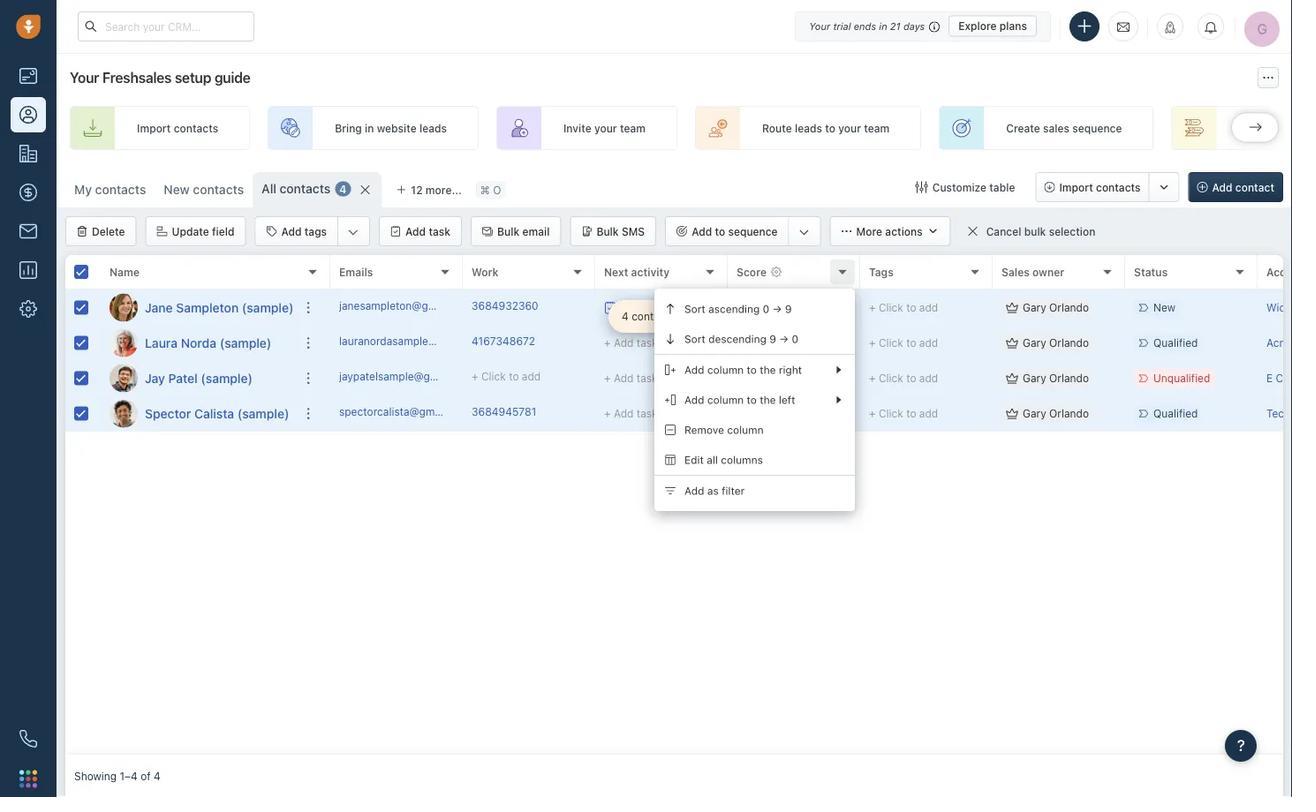 Task type: describe. For each thing, give the bounding box(es) containing it.
orlando for 54
[[1050, 408, 1089, 420]]

⌘ o
[[480, 184, 501, 196]]

update field button
[[145, 216, 246, 247]]

customize table
[[933, 181, 1016, 194]]

add to sequence
[[692, 225, 778, 238]]

techc link
[[1267, 408, 1293, 420]]

qualified for 41
[[1154, 337, 1198, 349]]

sort descending 9 → 0
[[685, 333, 799, 345]]

email
[[523, 225, 550, 238]]

customize table button
[[905, 172, 1027, 202]]

ascending
[[709, 303, 760, 315]]

acme link
[[1267, 337, 1293, 349]]

patel
[[168, 371, 198, 386]]

freshworks switcher image
[[19, 771, 37, 788]]

gary orlando for 41
[[1023, 337, 1089, 349]]

container_wx8msf4aqz5i3rn1 image for acme
[[1006, 337, 1019, 349]]

remove
[[685, 424, 724, 436]]

press space to deselect this row. row containing laura norda (sample)
[[65, 326, 330, 361]]

jane
[[145, 300, 173, 315]]

e cor link
[[1267, 372, 1293, 385]]

more...
[[426, 184, 462, 196]]

route leads to your team link
[[695, 106, 922, 150]]

(sample) for jane sampleton (sample)
[[242, 300, 294, 315]]

j image for jane sampleton (sample)
[[110, 294, 138, 322]]

phone image
[[19, 731, 37, 748]]

invite
[[564, 122, 592, 134]]

showing
[[74, 770, 117, 783]]

gary orlando for 54
[[1023, 408, 1089, 420]]

all contacts link
[[262, 180, 331, 198]]

press space to deselect this row. row containing 41
[[330, 326, 1293, 361]]

trial
[[834, 20, 851, 32]]

0 inside menu item
[[763, 303, 770, 315]]

calista
[[194, 406, 234, 421]]

import contacts link
[[70, 106, 250, 150]]

update
[[172, 225, 209, 238]]

create
[[1007, 122, 1041, 134]]

more actions button
[[830, 216, 951, 247]]

spector calista (sample)
[[145, 406, 289, 421]]

jane sampleton (sample) link
[[145, 299, 294, 317]]

my contacts
[[74, 182, 146, 197]]

of
[[141, 770, 151, 783]]

1 + click to add from the top
[[869, 302, 939, 314]]

(sample) for laura norda (sample)
[[220, 336, 272, 350]]

press space to deselect this row. row containing jay patel (sample)
[[65, 361, 330, 397]]

right
[[779, 364, 802, 376]]

set up you link
[[1172, 106, 1293, 150]]

new for new contacts
[[164, 182, 190, 197]]

remove column menu item
[[655, 415, 855, 445]]

my
[[74, 182, 92, 197]]

add as filter menu item
[[655, 476, 855, 506]]

lauranordasample@gmail.com link
[[339, 334, 489, 353]]

add for add as filter
[[685, 485, 705, 497]]

ends
[[854, 20, 877, 32]]

edit
[[685, 454, 704, 466]]

cancel bulk selection
[[987, 226, 1096, 238]]

orlando for 41
[[1050, 337, 1089, 349]]

contacts up field
[[193, 182, 244, 197]]

add tags button
[[256, 217, 338, 246]]

container_wx8msf4aqz5i3rn1 image
[[604, 302, 617, 314]]

1 team from the left
[[620, 122, 646, 134]]

laura norda (sample)
[[145, 336, 272, 350]]

jay
[[145, 371, 165, 386]]

click for 54
[[879, 408, 904, 420]]

2 leads from the left
[[795, 122, 823, 134]]

set up you
[[1239, 122, 1293, 134]]

website
[[377, 122, 417, 134]]

route
[[762, 122, 792, 134]]

→ for 0
[[773, 303, 782, 315]]

bring in website leads
[[335, 122, 447, 134]]

widg link
[[1267, 302, 1293, 314]]

container_wx8msf4aqz5i3rn1 image for techc
[[1006, 408, 1019, 420]]

+ click to add for 18
[[869, 372, 939, 385]]

spectorcalista@gmail.com link
[[339, 405, 471, 423]]

41
[[737, 334, 752, 351]]

press space to deselect this row. row containing 48
[[330, 291, 1293, 326]]

import contacts for import contacts 'link'
[[137, 122, 218, 134]]

explore plans
[[959, 20, 1028, 32]]

gary for 41
[[1023, 337, 1047, 349]]

lauranordasample@gmail.com
[[339, 335, 489, 348]]

your for your trial ends in 21 days
[[809, 20, 831, 32]]

column for add column to the left
[[708, 394, 744, 406]]

spectorcalista@gmail.com 3684945781
[[339, 406, 537, 418]]

create sales sequence
[[1007, 122, 1122, 134]]

techc
[[1267, 408, 1293, 420]]

sort for sort descending 9 → 0
[[685, 333, 706, 345]]

route leads to your team
[[762, 122, 890, 134]]

in inside "link"
[[365, 122, 374, 134]]

to inside button
[[715, 225, 726, 238]]

click for 18
[[879, 372, 904, 385]]

import for import contacts 'link'
[[137, 122, 171, 134]]

sales owner
[[1002, 266, 1065, 278]]

add for add contact
[[1213, 181, 1233, 194]]

laura
[[145, 336, 178, 350]]

your for your freshsales setup guide
[[70, 69, 99, 86]]

contacts inside import contacts button
[[1097, 181, 1141, 194]]

import contacts for import contacts button
[[1060, 181, 1141, 194]]

add task
[[406, 225, 451, 238]]

showing 1–4 of 4
[[74, 770, 161, 783]]

jaypatelsample@gmail.com
[[339, 371, 475, 383]]

container_wx8msf4aqz5i3rn1 image inside customize table button
[[916, 181, 928, 194]]

54
[[737, 405, 755, 422]]

days
[[904, 20, 925, 32]]

score
[[737, 266, 767, 278]]

4 inside all contacts 4
[[340, 183, 347, 195]]

(sample) for spector calista (sample)
[[238, 406, 289, 421]]

gary for 18
[[1023, 372, 1047, 385]]

explore plans link
[[949, 15, 1037, 37]]

1 gary orlando from the top
[[1023, 302, 1089, 314]]

+ add task for 18
[[604, 372, 658, 385]]

selection
[[1049, 226, 1096, 238]]

filter
[[722, 485, 745, 497]]

contacts right all
[[280, 182, 331, 196]]

up
[[1259, 122, 1272, 134]]

add contact
[[1213, 181, 1275, 194]]

columns
[[721, 454, 763, 466]]

add tags group
[[255, 216, 370, 247]]

acco
[[1267, 266, 1293, 278]]

guide
[[215, 69, 251, 86]]

your inside invite your team link
[[595, 122, 617, 134]]

+ click to add for 41
[[869, 337, 939, 349]]

e cor
[[1267, 372, 1293, 385]]

press space to deselect this row. row containing spector calista (sample)
[[65, 397, 330, 432]]

add for 41
[[920, 337, 939, 349]]

container_wx8msf4aqz5i3rn1 image for widg
[[1006, 302, 1019, 314]]

phone element
[[11, 722, 46, 757]]

Search your CRM... text field
[[78, 11, 254, 42]]

update field
[[172, 225, 235, 238]]

add for add to sequence
[[692, 225, 712, 238]]

you
[[1275, 122, 1293, 134]]

qualified for 54
[[1154, 408, 1198, 420]]

plans
[[1000, 20, 1028, 32]]

bring
[[335, 122, 362, 134]]

contacts right "my"
[[95, 182, 146, 197]]

gary for 54
[[1023, 408, 1047, 420]]

edit all columns
[[685, 454, 763, 466]]

add to sequence group
[[665, 216, 821, 247]]

all
[[707, 454, 718, 466]]

1–4
[[120, 770, 138, 783]]

all
[[262, 182, 276, 196]]



Task type: locate. For each thing, give the bounding box(es) containing it.
tags
[[305, 225, 327, 238]]

edit all columns menu item
[[655, 445, 855, 475]]

sequence right sales
[[1073, 122, 1122, 134]]

4 + click to add from the top
[[869, 408, 939, 420]]

0 vertical spatial j image
[[110, 294, 138, 322]]

1 vertical spatial sort
[[685, 333, 706, 345]]

0 vertical spatial 9
[[785, 303, 792, 315]]

add for add task
[[406, 225, 426, 238]]

3 + click to add from the top
[[869, 372, 939, 385]]

container_wx8msf4aqz5i3rn1 image
[[916, 181, 928, 194], [967, 225, 980, 238], [1006, 302, 1019, 314], [1006, 337, 1019, 349], [1006, 372, 1019, 385], [1006, 408, 1019, 420]]

1 horizontal spatial 9
[[785, 303, 792, 315]]

menu
[[655, 289, 855, 512]]

1 j image from the top
[[110, 294, 138, 322]]

team
[[620, 122, 646, 134], [864, 122, 890, 134]]

0 horizontal spatial in
[[365, 122, 374, 134]]

0 horizontal spatial team
[[620, 122, 646, 134]]

→ inside menu item
[[773, 303, 782, 315]]

+ add task
[[604, 337, 658, 349], [604, 372, 658, 385], [604, 408, 658, 420]]

1 vertical spatial import contacts
[[1060, 181, 1141, 194]]

name column header
[[101, 255, 330, 291]]

(sample) right sampleton
[[242, 300, 294, 315]]

1 your from the left
[[595, 122, 617, 134]]

new contacts button
[[155, 172, 253, 208], [164, 182, 244, 197]]

0 inside menu item
[[792, 333, 799, 345]]

explore
[[959, 20, 997, 32]]

column inside menu item
[[727, 424, 764, 436]]

grid containing 48
[[65, 255, 1293, 755]]

import contacts down setup
[[137, 122, 218, 134]]

the
[[760, 364, 776, 376], [760, 394, 776, 406]]

0 vertical spatial + add task
[[604, 337, 658, 349]]

table
[[990, 181, 1016, 194]]

add contact button
[[1189, 172, 1284, 202]]

the for left
[[760, 394, 776, 406]]

sales
[[1002, 266, 1030, 278]]

0 horizontal spatial new
[[164, 182, 190, 197]]

1 horizontal spatial team
[[864, 122, 890, 134]]

9 right '48' on the right top
[[785, 303, 792, 315]]

sort ascending 0 → 9 menu item
[[655, 294, 855, 324]]

import contacts inside import contacts button
[[1060, 181, 1141, 194]]

cancel
[[987, 226, 1022, 238]]

selected.
[[678, 311, 724, 323]]

norda
[[181, 336, 217, 350]]

contact
[[1236, 181, 1275, 194]]

4 contacts selected.
[[622, 311, 724, 323]]

jane sampleton (sample)
[[145, 300, 294, 315]]

name row
[[65, 255, 330, 291]]

3 + add task from the top
[[604, 408, 658, 420]]

container_wx8msf4aqz5i3rn1 image for e cor
[[1006, 372, 1019, 385]]

1 + add task from the top
[[604, 337, 658, 349]]

1 horizontal spatial leads
[[795, 122, 823, 134]]

press space to deselect this row. row containing 54
[[330, 397, 1293, 432]]

2 the from the top
[[760, 394, 776, 406]]

0
[[763, 303, 770, 315], [792, 333, 799, 345]]

+
[[869, 302, 876, 314], [869, 337, 876, 349], [604, 337, 611, 349], [472, 371, 479, 383], [869, 372, 876, 385], [604, 372, 611, 385], [869, 408, 876, 420], [604, 408, 611, 420]]

j image left jay
[[110, 364, 138, 393]]

row group containing jane sampleton (sample)
[[65, 291, 330, 432]]

(sample) up spector calista (sample)
[[201, 371, 253, 386]]

next
[[604, 266, 629, 278]]

1 horizontal spatial import contacts
[[1060, 181, 1141, 194]]

set
[[1239, 122, 1256, 134]]

your right invite
[[595, 122, 617, 134]]

sort descending 9 → 0 menu item
[[655, 324, 855, 354]]

bulk sms
[[597, 225, 645, 238]]

freshsales
[[102, 69, 172, 86]]

bulk for bulk sms
[[597, 225, 619, 238]]

0 horizontal spatial bulk
[[497, 225, 520, 238]]

jay patel (sample)
[[145, 371, 253, 386]]

menu containing sort ascending 0 → 9
[[655, 289, 855, 512]]

new inside the press space to deselect this row. row
[[1154, 302, 1176, 314]]

import inside 'link'
[[137, 122, 171, 134]]

1 horizontal spatial import
[[1060, 181, 1094, 194]]

add column to the left
[[685, 394, 796, 406]]

1 bulk from the left
[[497, 225, 520, 238]]

work
[[472, 266, 499, 278]]

your trial ends in 21 days
[[809, 20, 925, 32]]

sequence for add to sequence
[[728, 225, 778, 238]]

import contacts group
[[1036, 172, 1180, 202]]

1 row group from the left
[[65, 291, 330, 432]]

gary orlando for 18
[[1023, 372, 1089, 385]]

→ inside menu item
[[780, 333, 789, 345]]

as
[[708, 485, 719, 497]]

0 horizontal spatial your
[[595, 122, 617, 134]]

press space to deselect this row. row containing jane sampleton (sample)
[[65, 291, 330, 326]]

2 + click to add from the top
[[869, 337, 939, 349]]

new up update
[[164, 182, 190, 197]]

the left right
[[760, 364, 776, 376]]

l image
[[110, 329, 138, 357]]

1 horizontal spatial bulk
[[597, 225, 619, 238]]

descending
[[709, 333, 767, 345]]

2 team from the left
[[864, 122, 890, 134]]

0 vertical spatial sequence
[[1073, 122, 1122, 134]]

add column to the right
[[685, 364, 802, 376]]

0 horizontal spatial import contacts
[[137, 122, 218, 134]]

1 vertical spatial import
[[1060, 181, 1094, 194]]

1 gary from the top
[[1023, 302, 1047, 314]]

name
[[110, 266, 140, 278]]

3684945781
[[472, 406, 537, 418]]

+ add task for 54
[[604, 408, 658, 420]]

2 j image from the top
[[110, 364, 138, 393]]

2 vertical spatial + add task
[[604, 408, 658, 420]]

activity
[[631, 266, 670, 278]]

1 vertical spatial your
[[70, 69, 99, 86]]

sales
[[1044, 122, 1070, 134]]

new for new
[[1154, 302, 1176, 314]]

s image
[[110, 400, 138, 428]]

0 vertical spatial import contacts
[[137, 122, 218, 134]]

emails
[[339, 266, 373, 278]]

press space to deselect this row. row containing 18
[[330, 361, 1293, 397]]

0 vertical spatial →
[[773, 303, 782, 315]]

spector
[[145, 406, 191, 421]]

bulk left email
[[497, 225, 520, 238]]

add for add tags
[[281, 225, 302, 238]]

2 gary orlando from the top
[[1023, 337, 1089, 349]]

1 vertical spatial in
[[365, 122, 374, 134]]

1 orlando from the top
[[1050, 302, 1089, 314]]

1 leads from the left
[[420, 122, 447, 134]]

sort inside menu item
[[685, 333, 706, 345]]

4 gary orlando from the top
[[1023, 408, 1089, 420]]

bulk
[[497, 225, 520, 238], [597, 225, 619, 238]]

1 vertical spatial 4
[[622, 311, 629, 323]]

bulk email button
[[471, 216, 561, 247]]

to
[[825, 122, 836, 134], [715, 225, 726, 238], [907, 302, 917, 314], [907, 337, 917, 349], [747, 364, 757, 376], [509, 371, 519, 383], [907, 372, 917, 385], [747, 394, 757, 406], [907, 408, 917, 420]]

0 vertical spatial in
[[879, 20, 888, 32]]

your inside the route leads to your team link
[[839, 122, 861, 134]]

create sales sequence link
[[939, 106, 1154, 150]]

add for add column to the right
[[685, 364, 705, 376]]

0 vertical spatial sort
[[685, 303, 706, 315]]

0 horizontal spatial import
[[137, 122, 171, 134]]

unqualified
[[1154, 372, 1211, 385]]

3 orlando from the top
[[1050, 372, 1089, 385]]

3 gary orlando from the top
[[1023, 372, 1089, 385]]

→ up right
[[780, 333, 789, 345]]

sequence up score
[[728, 225, 778, 238]]

in left 21
[[879, 20, 888, 32]]

sequence inside the create sales sequence link
[[1073, 122, 1122, 134]]

widg
[[1267, 302, 1293, 314]]

0 vertical spatial 0
[[763, 303, 770, 315]]

jay patel (sample) link
[[145, 370, 253, 387]]

import contacts inside import contacts 'link'
[[137, 122, 218, 134]]

task for 41
[[637, 337, 658, 349]]

2 bulk from the left
[[597, 225, 619, 238]]

angle down image
[[348, 224, 359, 241]]

contacts down create sales sequence
[[1097, 181, 1141, 194]]

new down the status at top right
[[1154, 302, 1176, 314]]

0 horizontal spatial your
[[70, 69, 99, 86]]

add for 54
[[920, 408, 939, 420]]

contacts down setup
[[174, 122, 218, 134]]

leads right website
[[420, 122, 447, 134]]

4 right all contacts link
[[340, 183, 347, 195]]

1 horizontal spatial your
[[839, 122, 861, 134]]

bulk left the sms at the top left of page
[[597, 225, 619, 238]]

0 vertical spatial the
[[760, 364, 776, 376]]

your
[[595, 122, 617, 134], [839, 122, 861, 134]]

leads inside "link"
[[420, 122, 447, 134]]

4
[[340, 183, 347, 195], [622, 311, 629, 323], [154, 770, 161, 783]]

your
[[809, 20, 831, 32], [70, 69, 99, 86]]

3684945781 link
[[472, 405, 537, 423]]

1 horizontal spatial sequence
[[1073, 122, 1122, 134]]

2 your from the left
[[839, 122, 861, 134]]

qualified up unqualified
[[1154, 337, 1198, 349]]

1 horizontal spatial in
[[879, 20, 888, 32]]

more
[[857, 225, 883, 238]]

21
[[890, 20, 901, 32]]

your right route
[[839, 122, 861, 134]]

field
[[212, 225, 235, 238]]

add as filter
[[685, 485, 745, 497]]

j image for jay patel (sample)
[[110, 364, 138, 393]]

import for import contacts button
[[1060, 181, 1094, 194]]

add tags
[[281, 225, 327, 238]]

column for add column to the right
[[708, 364, 744, 376]]

0 horizontal spatial 0
[[763, 303, 770, 315]]

1 the from the top
[[760, 364, 776, 376]]

2 qualified from the top
[[1154, 408, 1198, 420]]

1 vertical spatial new
[[1154, 302, 1176, 314]]

sampleton
[[176, 300, 239, 315]]

import down your freshsales setup guide
[[137, 122, 171, 134]]

leads right route
[[795, 122, 823, 134]]

+ add task for 41
[[604, 337, 658, 349]]

2 horizontal spatial 4
[[622, 311, 629, 323]]

3684932360 link
[[472, 299, 539, 317]]

janesampleton@gmail.com link
[[339, 299, 473, 317]]

add inside "menu item"
[[685, 485, 705, 497]]

add
[[1213, 181, 1233, 194], [281, 225, 302, 238], [406, 225, 426, 238], [692, 225, 712, 238], [614, 337, 634, 349], [685, 364, 705, 376], [614, 372, 634, 385], [685, 394, 705, 406], [614, 408, 634, 420], [685, 485, 705, 497]]

4 right of
[[154, 770, 161, 783]]

1 horizontal spatial 4
[[340, 183, 347, 195]]

your freshsales setup guide
[[70, 69, 251, 86]]

9 inside menu item
[[785, 303, 792, 315]]

in
[[879, 20, 888, 32], [365, 122, 374, 134]]

status
[[1135, 266, 1168, 278]]

⌘
[[480, 184, 490, 196]]

1 vertical spatial qualified
[[1154, 408, 1198, 420]]

jaypatelsample@gmail.com link
[[339, 369, 475, 388]]

1 horizontal spatial new
[[1154, 302, 1176, 314]]

→ for 9
[[780, 333, 789, 345]]

angle down image
[[799, 224, 810, 241]]

(sample) down jane sampleton (sample) link
[[220, 336, 272, 350]]

column for remove column
[[727, 424, 764, 436]]

0 vertical spatial your
[[809, 20, 831, 32]]

import inside button
[[1060, 181, 1094, 194]]

qualified down unqualified
[[1154, 408, 1198, 420]]

0 vertical spatial new
[[164, 182, 190, 197]]

18
[[737, 370, 752, 387]]

your left freshsales
[[70, 69, 99, 86]]

0 horizontal spatial sequence
[[728, 225, 778, 238]]

1 vertical spatial the
[[760, 394, 776, 406]]

1 vertical spatial j image
[[110, 364, 138, 393]]

sort for sort ascending 0 → 9
[[685, 303, 706, 315]]

acme
[[1267, 337, 1293, 349]]

0 horizontal spatial 4
[[154, 770, 161, 783]]

0 vertical spatial import
[[137, 122, 171, 134]]

add
[[920, 302, 939, 314], [920, 337, 939, 349], [522, 371, 541, 383], [920, 372, 939, 385], [920, 408, 939, 420]]

add inside 'button'
[[1213, 181, 1233, 194]]

0 up right
[[792, 333, 799, 345]]

import
[[137, 122, 171, 134], [1060, 181, 1094, 194]]

9 right "41"
[[770, 333, 777, 345]]

0 vertical spatial 4
[[340, 183, 347, 195]]

bulk email
[[497, 225, 550, 238]]

the for right
[[760, 364, 776, 376]]

j image left jane
[[110, 294, 138, 322]]

in right "bring"
[[365, 122, 374, 134]]

2 gary from the top
[[1023, 337, 1047, 349]]

3 gary from the top
[[1023, 372, 1047, 385]]

click
[[879, 302, 904, 314], [879, 337, 904, 349], [481, 371, 506, 383], [879, 372, 904, 385], [879, 408, 904, 420]]

0 vertical spatial column
[[708, 364, 744, 376]]

bulk for bulk email
[[497, 225, 520, 238]]

add for add column to the left
[[685, 394, 705, 406]]

task for 54
[[637, 408, 658, 420]]

2 vertical spatial 4
[[154, 770, 161, 783]]

contacts right container_wx8msf4aqz5i3rn1 icon
[[632, 311, 675, 323]]

4167348672
[[472, 335, 536, 348]]

9
[[785, 303, 792, 315], [770, 333, 777, 345]]

4 right container_wx8msf4aqz5i3rn1 icon
[[622, 311, 629, 323]]

email image
[[1118, 19, 1130, 34]]

grid
[[65, 255, 1293, 755]]

customize
[[933, 181, 987, 194]]

1 vertical spatial column
[[708, 394, 744, 406]]

1 vertical spatial →
[[780, 333, 789, 345]]

1 sort from the top
[[685, 303, 706, 315]]

2 row group from the left
[[330, 291, 1293, 432]]

jaypatelsample@gmail.com + click to add
[[339, 371, 541, 383]]

1 horizontal spatial your
[[809, 20, 831, 32]]

sort down selected.
[[685, 333, 706, 345]]

sequence inside the add to sequence button
[[728, 225, 778, 238]]

click for 41
[[879, 337, 904, 349]]

→ right '48' on the right top
[[773, 303, 782, 315]]

import contacts up selection
[[1060, 181, 1141, 194]]

qualified
[[1154, 337, 1198, 349], [1154, 408, 1198, 420]]

your left trial
[[809, 20, 831, 32]]

column down 54
[[727, 424, 764, 436]]

new contacts
[[164, 182, 244, 197]]

janesampleton@gmail.com 3684932360
[[339, 300, 539, 312]]

1 vertical spatial 0
[[792, 333, 799, 345]]

invite your team
[[564, 122, 646, 134]]

12 more... button
[[386, 178, 472, 202]]

1 vertical spatial sequence
[[728, 225, 778, 238]]

2 sort from the top
[[685, 333, 706, 345]]

(sample) right calista
[[238, 406, 289, 421]]

9 inside menu item
[[770, 333, 777, 345]]

1 vertical spatial 9
[[770, 333, 777, 345]]

1 qualified from the top
[[1154, 337, 1198, 349]]

add to sequence button
[[666, 217, 789, 246]]

bring in website leads link
[[268, 106, 479, 150]]

sort left the ascending
[[685, 303, 706, 315]]

setup
[[175, 69, 211, 86]]

task for 18
[[637, 372, 658, 385]]

laura norda (sample) link
[[145, 334, 272, 352]]

task inside button
[[429, 225, 451, 238]]

add for 18
[[920, 372, 939, 385]]

(sample) for jay patel (sample)
[[201, 371, 253, 386]]

the left left
[[760, 394, 776, 406]]

+ click to add for 54
[[869, 408, 939, 420]]

0 horizontal spatial 9
[[770, 333, 777, 345]]

column down "41"
[[708, 364, 744, 376]]

row group
[[65, 291, 330, 432], [330, 291, 1293, 432]]

0 right '48' on the right top
[[763, 303, 770, 315]]

2 orlando from the top
[[1050, 337, 1089, 349]]

contacts inside import contacts 'link'
[[174, 122, 218, 134]]

sort inside menu item
[[685, 303, 706, 315]]

column down "18"
[[708, 394, 744, 406]]

orlando for 18
[[1050, 372, 1089, 385]]

import up selection
[[1060, 181, 1094, 194]]

j image
[[110, 294, 138, 322], [110, 364, 138, 393]]

2 + add task from the top
[[604, 372, 658, 385]]

1 vertical spatial + add task
[[604, 372, 658, 385]]

0 vertical spatial qualified
[[1154, 337, 1198, 349]]

sequence for create sales sequence
[[1073, 122, 1122, 134]]

cor
[[1276, 372, 1293, 385]]

2 vertical spatial column
[[727, 424, 764, 436]]

row group containing 48
[[330, 291, 1293, 432]]

1 horizontal spatial 0
[[792, 333, 799, 345]]

press space to deselect this row. row
[[65, 291, 330, 326], [330, 291, 1293, 326], [65, 326, 330, 361], [330, 326, 1293, 361], [65, 361, 330, 397], [330, 361, 1293, 397], [65, 397, 330, 432], [330, 397, 1293, 432]]

4 gary from the top
[[1023, 408, 1047, 420]]

0 horizontal spatial leads
[[420, 122, 447, 134]]

4 orlando from the top
[[1050, 408, 1089, 420]]



Task type: vqa. For each thing, say whether or not it's contained in the screenshot.
the Sales
yes



